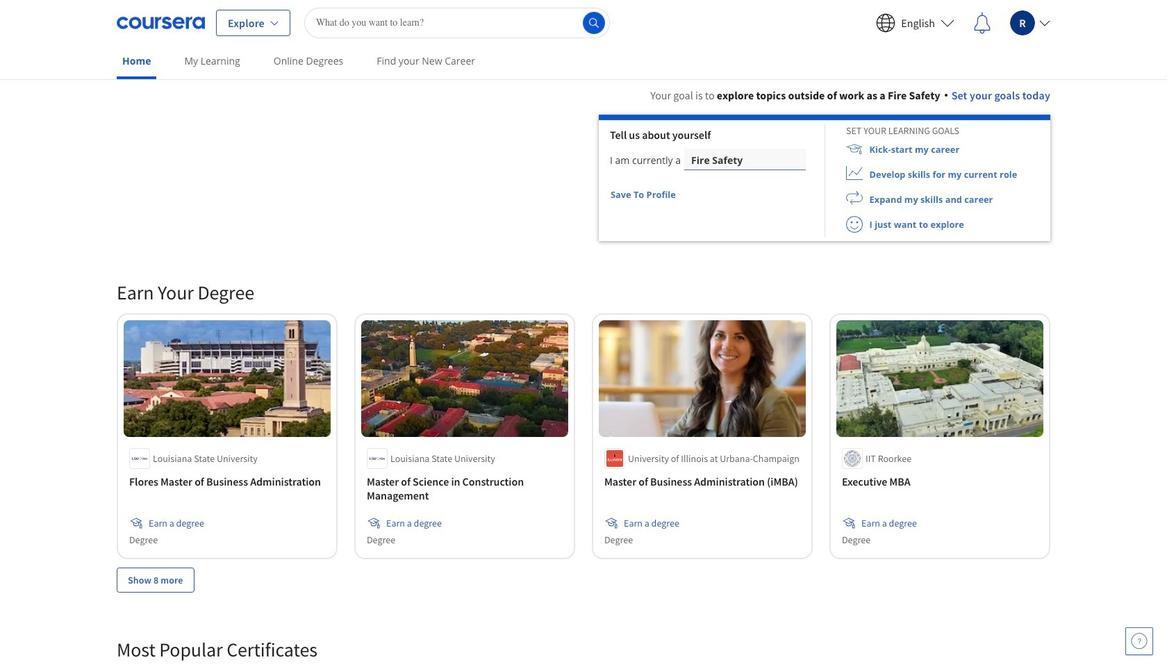 Task type: locate. For each thing, give the bounding box(es) containing it.
main content
[[0, 70, 1167, 669]]

coursera image
[[117, 11, 205, 34]]

None search field
[[304, 7, 610, 38]]

earn your degree collection element
[[108, 258, 1059, 615]]

status
[[676, 194, 683, 197]]

What do you want to learn? text field
[[304, 7, 610, 38]]



Task type: describe. For each thing, give the bounding box(es) containing it.
help center image
[[1131, 633, 1148, 650]]



Task type: vqa. For each thing, say whether or not it's contained in the screenshot.
search box
yes



